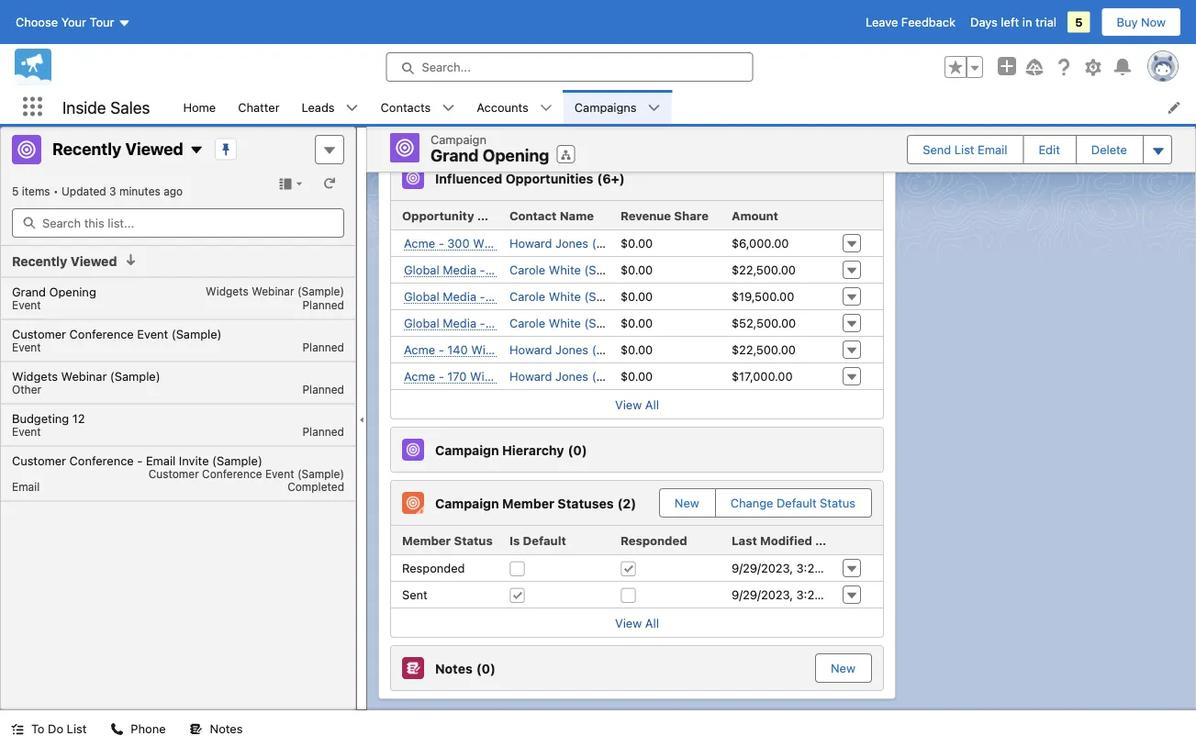 Task type: describe. For each thing, give the bounding box(es) containing it.
edit button
[[1025, 136, 1076, 163]]

event inside customer conference - email invite (sample) customer conference event (sample)
[[265, 468, 294, 481]]

1 view from the top
[[616, 126, 642, 140]]

pm for sent
[[826, 588, 844, 602]]

(0) inside campaign hierarchy element
[[568, 443, 588, 458]]

campaign hierarchy (0)
[[435, 443, 588, 458]]

campaigns link
[[564, 90, 648, 124]]

email,
[[1081, 0, 1114, 11]]

influenced
[[435, 171, 503, 186]]

is
[[510, 534, 520, 548]]

amount element
[[725, 201, 836, 231]]

0 horizontal spatial viewed
[[71, 254, 117, 269]]

(6+)
[[597, 171, 625, 186]]

share
[[675, 209, 709, 222]]

new button for campaign member statuses (2)
[[660, 490, 714, 517]]

jones for acme - 170 widgets (sample)
[[556, 370, 589, 384]]

to do list button
[[0, 711, 98, 748]]

1 name from the left
[[478, 209, 512, 222]]

leads list item
[[291, 90, 370, 124]]

$0.00 for acme - 170 widgets (sample)'s howard jones (sample) link
[[621, 370, 653, 384]]

campaigns
[[575, 100, 637, 114]]

view all for revenue share
[[616, 398, 660, 412]]

0 vertical spatial responded
[[621, 534, 688, 548]]

to do list
[[31, 723, 87, 736]]

left
[[1002, 15, 1020, 29]]

0 vertical spatial view all link
[[616, 126, 660, 140]]

action element for 9/29/2023, 3:23 pm
[[836, 526, 884, 556]]

revenue
[[621, 209, 672, 222]]

campaigns list item
[[564, 90, 672, 124]]

started
[[957, 0, 997, 11]]

5 items • updated 3 minutes ago
[[12, 185, 183, 198]]

send list email button
[[909, 136, 1023, 163]]

0 vertical spatial recently viewed
[[52, 138, 184, 158]]

last
[[732, 534, 758, 548]]

12
[[72, 412, 85, 426]]

to
[[31, 723, 45, 736]]

howard jones (sample) link for acme - 300 widgets (sample)
[[510, 237, 643, 250]]

0 vertical spatial viewed
[[125, 138, 184, 158]]

customer for customer conference event (sample)
[[12, 327, 66, 341]]

opportunity name element
[[391, 201, 512, 231]]

campaign for campaign member statuses (2)
[[435, 496, 499, 511]]

invite
[[179, 454, 209, 468]]

widgets down search recently viewed list view. search box
[[206, 285, 249, 298]]

notes for notes
[[210, 723, 243, 736]]

chatter
[[238, 100, 280, 114]]

send for send list email
[[923, 143, 952, 156]]

influenced opportunities element
[[390, 155, 885, 420]]

choose your tour
[[16, 15, 114, 29]]

3
[[109, 185, 116, 198]]

$6,000.00
[[732, 237, 790, 250]]

1 vertical spatial recently viewed
[[12, 254, 117, 269]]

white for $52,500.00
[[549, 316, 581, 330]]

howard jones (sample) link for acme - 170 widgets (sample)
[[510, 370, 643, 384]]

0 horizontal spatial email
[[12, 481, 40, 494]]

jones for acme - 140 widgets (sample)
[[556, 343, 589, 357]]

send quote
[[969, 80, 1039, 95]]

acme for acme - 300 widgets (sample)
[[404, 236, 436, 250]]

send list email
[[923, 143, 1008, 156]]

by
[[1000, 0, 1013, 11]]

completed
[[288, 481, 344, 494]]

howard jones (sample) for acme - 300 widgets (sample)
[[510, 237, 643, 250]]

true image
[[510, 588, 525, 603]]

1 horizontal spatial •
[[1018, 48, 1023, 62]]

more
[[1020, 126, 1049, 140]]

acme - 170 widgets (sample)
[[404, 369, 570, 383]]

leads link
[[291, 90, 346, 124]]

accounts
[[477, 100, 529, 114]]

leads
[[302, 100, 335, 114]]

carole for $19,500.00
[[510, 290, 546, 304]]

no
[[1001, 126, 1017, 140]]

ago
[[164, 185, 183, 198]]

member status
[[402, 534, 493, 548]]

las
[[1180, 48, 1197, 62]]

1 vertical spatial widgets webinar (sample)
[[12, 370, 160, 384]]

updated
[[62, 185, 106, 198]]

text default image inside to do list button
[[11, 723, 24, 736]]

no more past activities to load. status
[[920, 126, 1197, 140]]

9/29/2023, 3:23 pm for sent
[[732, 588, 844, 602]]

conference for event
[[69, 327, 134, 341]]

view all for responded
[[616, 616, 660, 630]]

widgets up budgeting
[[12, 370, 58, 384]]

9/29/2023, 3:23 pm for responded
[[732, 562, 844, 576]]

leave feedback link
[[866, 15, 956, 29]]

edit
[[1039, 143, 1061, 156]]

buy
[[1118, 15, 1139, 29]]

$0.00 for howard jones (sample) link corresponding to acme - 140 widgets (sample)
[[621, 343, 653, 357]]

change default status button
[[716, 490, 871, 517]]

list inside "button"
[[955, 143, 975, 156]]

get
[[934, 0, 954, 11]]

acme for acme - 140 widgets (sample)
[[404, 343, 436, 356]]

0 vertical spatial widgets webinar (sample)
[[206, 285, 344, 298]]

5 for 5
[[1076, 15, 1084, 29]]

0 vertical spatial grand opening
[[431, 146, 550, 165]]

text default image inside the phone button
[[111, 723, 123, 736]]

text default image inside notes button
[[190, 723, 203, 736]]

white for $19,500.00
[[549, 290, 581, 304]]

0 horizontal spatial webinar
[[61, 370, 107, 384]]

customer for customer conference - email invite (sample) customer conference event (sample)
[[12, 454, 66, 468]]

delete button
[[1077, 136, 1143, 163]]

is default
[[510, 534, 567, 548]]

leave
[[866, 15, 899, 29]]

widgets for acme - 140 widgets (sample)
[[471, 343, 517, 356]]

responded element
[[614, 526, 725, 556]]

accounts link
[[466, 90, 540, 124]]

date
[[816, 534, 844, 548]]

planned for customer conference event (sample)
[[303, 341, 344, 354]]

list containing home
[[172, 90, 1197, 124]]

is default element
[[502, 526, 614, 556]]

$22,500.00 for howard jones (sample)
[[732, 343, 796, 357]]

opportunity name contact name
[[402, 209, 594, 222]]

get started by sending an email, scheduling a ta
[[934, 0, 1197, 29]]

sent
[[402, 588, 428, 602]]

task image
[[938, 81, 960, 103]]

email inside "button"
[[978, 143, 1008, 156]]

in
[[1023, 15, 1033, 29]]

(2)
[[618, 496, 637, 511]]

amount
[[732, 209, 779, 222]]

$22,500.00 for carole white (sample)
[[732, 263, 796, 277]]

conference for -
[[69, 454, 134, 468]]

new button for notes (0)
[[817, 655, 871, 683]]

text default image for contacts
[[442, 102, 455, 114]]

$0.00 for howard jones (sample) link related to acme - 300 widgets (sample)
[[621, 237, 653, 250]]

september
[[949, 48, 1015, 62]]

1 vertical spatial recently
[[12, 254, 67, 269]]

2 name from the left
[[560, 209, 594, 222]]

new for (2)
[[675, 497, 700, 510]]

to
[[1132, 126, 1144, 140]]

contacts
[[381, 100, 431, 114]]

list inside button
[[67, 723, 87, 736]]

howard jones (sample) for acme - 170 widgets (sample)
[[510, 370, 643, 384]]

- for 140
[[439, 343, 444, 356]]

sending
[[1017, 0, 1061, 11]]

text default image for leads
[[346, 102, 359, 114]]

acme - 140 widgets (sample) link
[[404, 343, 571, 357]]

buy now button
[[1102, 7, 1182, 37]]

text default image down search recently viewed list view. search box
[[124, 254, 137, 266]]

1 all from the top
[[646, 126, 660, 140]]

0 horizontal spatial member
[[402, 534, 451, 548]]

trial
[[1036, 15, 1057, 29]]



Task type: vqa. For each thing, say whether or not it's contained in the screenshot.
Responded's 9/29/2023, 3:23 PM
yes



Task type: locate. For each thing, give the bounding box(es) containing it.
carole
[[510, 263, 546, 277], [510, 290, 546, 304], [510, 316, 546, 330]]

all up notes element
[[646, 616, 660, 630]]

5 inside recently viewed|campaigns|list view element
[[12, 185, 19, 198]]

carole white (sample) for $19,500.00
[[510, 290, 635, 304]]

acme down opportunity
[[404, 236, 436, 250]]

$22,500.00 down $52,500.00 at the top right of page
[[732, 343, 796, 357]]

send down september
[[969, 80, 1000, 95]]

1 vertical spatial status
[[454, 534, 493, 548]]

recently down the recently viewed status
[[12, 254, 67, 269]]

3 carole white (sample) link from the top
[[510, 316, 635, 330]]

campaign member statuses element
[[390, 480, 885, 638]]

all inside the influenced opportunities element
[[646, 398, 660, 412]]

0 horizontal spatial name
[[478, 209, 512, 222]]

customer
[[12, 327, 66, 341], [12, 454, 66, 468], [149, 468, 199, 481]]

4 $0.00 from the top
[[621, 316, 653, 330]]

text default image down search...
[[442, 102, 455, 114]]

2 view from the top
[[616, 398, 642, 412]]

default up last modified date
[[777, 497, 817, 510]]

last modified date
[[732, 534, 844, 548]]

3 planned from the top
[[303, 384, 344, 396]]

2 vertical spatial view all
[[616, 616, 660, 630]]

contacts list item
[[370, 90, 466, 124]]

- left 170
[[439, 369, 444, 383]]

search...
[[422, 60, 471, 74]]

1 vertical spatial grand opening
[[12, 285, 96, 299]]

1 horizontal spatial viewed
[[125, 138, 184, 158]]

2 vertical spatial howard jones (sample) link
[[510, 370, 643, 384]]

default for change
[[777, 497, 817, 510]]

phone
[[131, 723, 166, 736]]

1 acme from the top
[[404, 236, 436, 250]]

3 acme from the top
[[404, 369, 436, 383]]

howard up acme - 170 widgets (sample)
[[510, 343, 552, 357]]

send down "task" 'icon'
[[923, 143, 952, 156]]

howard for acme - 140 widgets (sample)
[[510, 343, 552, 357]]

0 horizontal spatial grand
[[12, 285, 46, 299]]

view down the campaigns "list item"
[[616, 126, 642, 140]]

planned for budgeting 12
[[303, 426, 344, 439]]

email inside customer conference - email invite (sample) customer conference event (sample)
[[146, 454, 176, 468]]

1 vertical spatial view
[[616, 398, 642, 412]]

email down no
[[978, 143, 1008, 156]]

0 vertical spatial howard
[[510, 237, 552, 250]]

carole for $52,500.00
[[510, 316, 546, 330]]

howard
[[510, 237, 552, 250], [510, 343, 552, 357], [510, 370, 552, 384]]

view all link inside campaign member statuses 'element'
[[391, 608, 884, 638]]

text default image
[[540, 102, 553, 114], [189, 143, 204, 157], [124, 254, 137, 266], [11, 723, 24, 736], [111, 723, 123, 736]]

0 vertical spatial view all
[[616, 126, 660, 140]]

widgets webinar (sample)
[[206, 285, 344, 298], [12, 370, 160, 384]]

1 vertical spatial pm
[[826, 588, 844, 602]]

2 $0.00 from the top
[[621, 263, 653, 277]]

1 vertical spatial •
[[53, 185, 58, 198]]

170
[[448, 369, 467, 383]]

• right items
[[53, 185, 58, 198]]

view all link down the campaigns "list item"
[[616, 126, 660, 140]]

campaign hierarchy element
[[390, 427, 885, 473]]

conference up "12" at the left of the page
[[69, 327, 134, 341]]

view all inside campaign member statuses 'element'
[[616, 616, 660, 630]]

2 vertical spatial jones
[[556, 370, 589, 384]]

default for is
[[523, 534, 567, 548]]

3 $0.00 from the top
[[621, 290, 653, 304]]

2 horizontal spatial email
[[978, 143, 1008, 156]]

2 howard jones (sample) link from the top
[[510, 343, 643, 357]]

1 vertical spatial all
[[646, 398, 660, 412]]

send inside "button"
[[923, 143, 952, 156]]

1 vertical spatial 9/29/2023, 3:23 pm
[[732, 588, 844, 602]]

1 planned from the top
[[303, 299, 344, 312]]

3 jones from the top
[[556, 370, 589, 384]]

none search field inside recently viewed|campaigns|list view element
[[12, 209, 344, 238]]

- inside 'link'
[[439, 343, 444, 356]]

1 horizontal spatial status
[[820, 497, 856, 510]]

3 carole from the top
[[510, 316, 546, 330]]

0 vertical spatial jones
[[556, 237, 589, 250]]

member status element
[[391, 526, 502, 556]]

viewed down 5 items • updated 3 minutes ago
[[71, 254, 117, 269]]

pm for responded
[[826, 562, 844, 576]]

9/29/2023,
[[732, 562, 794, 576], [732, 588, 794, 602]]

opening
[[483, 146, 550, 165], [49, 285, 96, 299]]

inside
[[62, 97, 106, 117]]

notes element
[[390, 646, 885, 692]]

1 vertical spatial new button
[[817, 655, 871, 683]]

1 vertical spatial member
[[402, 534, 451, 548]]

4 planned from the top
[[303, 426, 344, 439]]

email left invite on the bottom left
[[146, 454, 176, 468]]

0 vertical spatial email
[[978, 143, 1008, 156]]

view
[[616, 126, 642, 140], [616, 398, 642, 412], [616, 616, 642, 630]]

0 vertical spatial all
[[646, 126, 660, 140]]

view all up campaign hierarchy element
[[616, 398, 660, 412]]

3 carole white (sample) from the top
[[510, 316, 635, 330]]

1 white from the top
[[549, 263, 581, 277]]

grand opening up influenced
[[431, 146, 550, 165]]

acme left 140
[[404, 343, 436, 356]]

acme left 170
[[404, 369, 436, 383]]

1 vertical spatial notes
[[210, 723, 243, 736]]

1 vertical spatial opening
[[49, 285, 96, 299]]

- for 300
[[439, 236, 444, 250]]

Search Recently Viewed list view. search field
[[12, 209, 344, 238]]

default right is
[[523, 534, 567, 548]]

0 horizontal spatial notes
[[210, 723, 243, 736]]

recently down 'inside'
[[52, 138, 122, 158]]

opening up customer conference event (sample)
[[49, 285, 96, 299]]

notes button
[[179, 711, 254, 748]]

email down budgeting
[[12, 481, 40, 494]]

view all link up campaign hierarchy element
[[391, 389, 884, 419]]

howard for acme - 300 widgets (sample)
[[510, 237, 552, 250]]

$0.00 for carole white (sample) link associated with $52,500.00
[[621, 316, 653, 330]]

hierarchy
[[503, 443, 565, 458]]

delete
[[1092, 143, 1128, 156]]

1 vertical spatial action element
[[836, 526, 884, 556]]

2 vertical spatial white
[[549, 316, 581, 330]]

2 white from the top
[[549, 290, 581, 304]]

new for (0)
[[831, 662, 856, 676]]

None search field
[[12, 209, 344, 238]]

0 vertical spatial default
[[777, 497, 817, 510]]

text default image inside "contacts" list item
[[442, 102, 455, 114]]

1 howard from the top
[[510, 237, 552, 250]]

1 horizontal spatial opening
[[483, 146, 550, 165]]

accounts list item
[[466, 90, 564, 124]]

status inside change default status button
[[820, 497, 856, 510]]

days left in trial
[[971, 15, 1057, 29]]

widgets for acme - 300 widgets (sample)
[[473, 236, 519, 250]]

2 jones from the top
[[556, 343, 589, 357]]

0 horizontal spatial new
[[675, 497, 700, 510]]

1 horizontal spatial webinar
[[252, 285, 294, 298]]

campaign for campaign hierarchy (0)
[[435, 443, 499, 458]]

action element
[[836, 201, 884, 231], [836, 526, 884, 556]]

3 howard jones (sample) from the top
[[510, 370, 643, 384]]

widgets down acme - 140 widgets (sample) 'link'
[[470, 369, 516, 383]]

0 vertical spatial campaign
[[431, 132, 487, 146]]

leave feedback
[[866, 15, 956, 29]]

opening inside select an item from this list to open it. list box
[[49, 285, 96, 299]]

0 vertical spatial status
[[820, 497, 856, 510]]

2 carole from the top
[[510, 290, 546, 304]]

jones for acme - 300 widgets (sample)
[[556, 237, 589, 250]]

1 pm from the top
[[826, 562, 844, 576]]

1 horizontal spatial grand opening
[[431, 146, 550, 165]]

1 horizontal spatial new button
[[817, 655, 871, 683]]

send for send quote
[[969, 80, 1000, 95]]

grand opening up customer conference event (sample)
[[12, 285, 96, 299]]

0 vertical spatial 9/29/2023,
[[732, 562, 794, 576]]

0 vertical spatial webinar
[[252, 285, 294, 298]]

0 vertical spatial list
[[955, 143, 975, 156]]

view all link inside the influenced opportunities element
[[391, 389, 884, 419]]

0 vertical spatial action element
[[836, 201, 884, 231]]

9/29/2023, for responded
[[732, 562, 794, 576]]

0 vertical spatial new button
[[660, 490, 714, 517]]

howard jones (sample) for acme - 140 widgets (sample)
[[510, 343, 643, 357]]

2 view all from the top
[[616, 398, 660, 412]]

text default image right phone
[[190, 723, 203, 736]]

new button inside notes element
[[817, 655, 871, 683]]

past
[[1052, 126, 1076, 140]]

revenue share element
[[614, 201, 725, 231]]

2 vertical spatial acme
[[404, 369, 436, 383]]

notes
[[435, 661, 473, 676], [210, 723, 243, 736]]

home link
[[172, 90, 227, 124]]

(0) inside notes element
[[477, 661, 496, 676]]

new inside notes element
[[831, 662, 856, 676]]

1 vertical spatial view all
[[616, 398, 660, 412]]

name right contact
[[560, 209, 594, 222]]

1 vertical spatial grand
[[12, 285, 46, 299]]

3 white from the top
[[549, 316, 581, 330]]

1 horizontal spatial default
[[777, 497, 817, 510]]

buy now
[[1118, 15, 1167, 29]]

revenue share
[[621, 209, 709, 222]]

1 vertical spatial howard jones (sample) link
[[510, 343, 643, 357]]

home
[[183, 100, 216, 114]]

1 howard jones (sample) from the top
[[510, 237, 643, 250]]

text default image right 'leads'
[[346, 102, 359, 114]]

1 vertical spatial carole
[[510, 290, 546, 304]]

0 vertical spatial opening
[[483, 146, 550, 165]]

viewed up minutes
[[125, 138, 184, 158]]

responded
[[621, 534, 688, 548], [402, 562, 465, 576]]

view all down the campaigns "list item"
[[616, 126, 660, 140]]

1 vertical spatial (0)
[[477, 661, 496, 676]]

campaign left hierarchy
[[435, 443, 499, 458]]

2 planned from the top
[[303, 341, 344, 354]]

carole white (sample) for $22,500.00
[[510, 263, 635, 277]]

all up campaign hierarchy element
[[646, 398, 660, 412]]

member up is default
[[503, 496, 555, 511]]

1 view all from the top
[[616, 126, 660, 140]]

view inside the influenced opportunities element
[[616, 398, 642, 412]]

status inside member status element
[[454, 534, 493, 548]]

list
[[172, 90, 1197, 124]]

campaign inside 'element'
[[435, 496, 499, 511]]

campaign up influenced
[[431, 132, 487, 146]]

campaign member statuses (2)
[[435, 496, 637, 511]]

email
[[978, 143, 1008, 156], [146, 454, 176, 468], [12, 481, 40, 494]]

2 vertical spatial carole white (sample) link
[[510, 316, 635, 330]]

acme - 170 widgets (sample) link
[[404, 369, 570, 384]]

all down the campaigns "list item"
[[646, 126, 660, 140]]

status left is
[[454, 534, 493, 548]]

3 view from the top
[[616, 616, 642, 630]]

$22,500.00 up $19,500.00
[[732, 263, 796, 277]]

1 9/29/2023, from the top
[[732, 562, 794, 576]]

text default image down home
[[189, 143, 204, 157]]

september  •  2023
[[949, 48, 1058, 62]]

text default image left phone
[[111, 723, 123, 736]]

0 horizontal spatial responded
[[402, 562, 465, 576]]

$0.00 for $22,500.00 carole white (sample) link
[[621, 263, 653, 277]]

2 howard jones (sample) from the top
[[510, 343, 643, 357]]

2 vertical spatial view
[[616, 616, 642, 630]]

statuses
[[558, 496, 614, 511]]

recently viewed status
[[12, 185, 62, 198]]

load.
[[1147, 126, 1174, 140]]

(sample) inside 'link'
[[521, 343, 571, 356]]

-
[[439, 236, 444, 250], [439, 343, 444, 356], [439, 369, 444, 383], [137, 454, 143, 468]]

all inside campaign member statuses 'element'
[[646, 616, 660, 630]]

pm
[[826, 562, 844, 576], [826, 588, 844, 602]]

jones up hierarchy
[[556, 370, 589, 384]]

event
[[12, 299, 41, 312], [137, 327, 168, 341], [12, 341, 41, 354], [12, 426, 41, 439], [265, 468, 294, 481]]

0 vertical spatial howard jones (sample)
[[510, 237, 643, 250]]

an
[[1064, 0, 1077, 11]]

2 all from the top
[[646, 398, 660, 412]]

0 horizontal spatial grand opening
[[12, 285, 96, 299]]

acme for acme - 170 widgets (sample)
[[404, 369, 436, 383]]

0 vertical spatial recently
[[52, 138, 122, 158]]

1 horizontal spatial 5
[[1076, 15, 1084, 29]]

1 horizontal spatial responded
[[621, 534, 688, 548]]

phone button
[[100, 711, 177, 748]]

view for responded
[[616, 616, 642, 630]]

widgets
[[473, 236, 519, 250], [206, 285, 249, 298], [471, 343, 517, 356], [470, 369, 516, 383], [12, 370, 58, 384]]

view for revenue share
[[616, 398, 642, 412]]

list right do
[[67, 723, 87, 736]]

2 vertical spatial carole
[[510, 316, 546, 330]]

group
[[945, 56, 984, 78]]

opportunity
[[402, 209, 475, 222]]

text default image right accounts
[[540, 102, 553, 114]]

view up campaign hierarchy element
[[616, 398, 642, 412]]

carole white (sample) link for $22,500.00
[[510, 263, 635, 277]]

days
[[971, 15, 998, 29]]

0 vertical spatial acme
[[404, 236, 436, 250]]

all for revenue share
[[646, 398, 660, 412]]

5 left items
[[12, 185, 19, 198]]

sales
[[110, 97, 150, 117]]

view all down false icon
[[616, 616, 660, 630]]

3 howard jones (sample) link from the top
[[510, 370, 643, 384]]

0 vertical spatial send
[[969, 80, 1000, 95]]

action element for $6,000.00
[[836, 201, 884, 231]]

- left invite on the bottom left
[[137, 454, 143, 468]]

status
[[820, 497, 856, 510], [454, 534, 493, 548]]

other
[[12, 384, 41, 396]]

widgets inside 'link'
[[471, 343, 517, 356]]

howard down contact
[[510, 237, 552, 250]]

2 howard from the top
[[510, 343, 552, 357]]

text default image
[[346, 102, 359, 114], [442, 102, 455, 114], [648, 102, 661, 114], [190, 723, 203, 736]]

howard jones (sample) link for acme - 140 widgets (sample)
[[510, 343, 643, 357]]

1 vertical spatial webinar
[[61, 370, 107, 384]]

5 $0.00 from the top
[[621, 343, 653, 357]]

1 horizontal spatial widgets webinar (sample)
[[206, 285, 344, 298]]

1 vertical spatial list
[[67, 723, 87, 736]]

1 carole white (sample) from the top
[[510, 263, 635, 277]]

1 horizontal spatial email
[[146, 454, 176, 468]]

tour
[[90, 15, 114, 29]]

0 vertical spatial $22,500.00
[[732, 263, 796, 277]]

false image
[[510, 561, 525, 577]]

text default image right "campaigns"
[[648, 102, 661, 114]]

300
[[448, 236, 470, 250]]

0 horizontal spatial new button
[[660, 490, 714, 517]]

view all link
[[616, 126, 660, 140], [391, 389, 884, 419], [391, 608, 884, 638]]

2 pm from the top
[[826, 588, 844, 602]]

new
[[675, 497, 700, 510], [831, 662, 856, 676]]

1 carole white (sample) link from the top
[[510, 263, 635, 277]]

1 vertical spatial 5
[[12, 185, 19, 198]]

3 view all from the top
[[616, 616, 660, 630]]

grand opening inside select an item from this list to open it. list box
[[12, 285, 96, 299]]

scheduling
[[1117, 0, 1178, 11]]

recently viewed|campaigns|list view element
[[0, 127, 356, 711]]

1 3:23 from the top
[[797, 562, 822, 576]]

default inside button
[[777, 497, 817, 510]]

list down "task" 'icon'
[[955, 143, 975, 156]]

text default image inside "leads" list item
[[346, 102, 359, 114]]

notes for notes (0)
[[435, 661, 473, 676]]

$0.00
[[621, 237, 653, 250], [621, 263, 653, 277], [621, 290, 653, 304], [621, 316, 653, 330], [621, 343, 653, 357], [621, 370, 653, 384]]

view all
[[616, 126, 660, 140], [616, 398, 660, 412], [616, 616, 660, 630]]

recently viewed down inside sales
[[52, 138, 184, 158]]

text default image inside the accounts list item
[[540, 102, 553, 114]]

1 jones from the top
[[556, 237, 589, 250]]

2 9/29/2023, from the top
[[732, 588, 794, 602]]

1 vertical spatial view all link
[[391, 389, 884, 419]]

2 3:23 from the top
[[797, 588, 822, 602]]

member up sent
[[402, 534, 451, 548]]

acme - 300 widgets (sample)
[[404, 236, 573, 250]]

1 vertical spatial 3:23
[[797, 588, 822, 602]]

6 $0.00 from the top
[[621, 370, 653, 384]]

responded down member status element
[[402, 562, 465, 576]]

carole white (sample) for $52,500.00
[[510, 316, 635, 330]]

0 vertical spatial member
[[503, 496, 555, 511]]

view all inside the influenced opportunities element
[[616, 398, 660, 412]]

- left 140
[[439, 343, 444, 356]]

$52,500.00
[[732, 316, 797, 330]]

name up acme - 300 widgets (sample)
[[478, 209, 512, 222]]

new button inside campaign member statuses 'element'
[[660, 490, 714, 517]]

inside sales
[[62, 97, 150, 117]]

140
[[448, 343, 468, 356]]

$0.00 for carole white (sample) link for $19,500.00
[[621, 290, 653, 304]]

0 vertical spatial carole white (sample) link
[[510, 263, 635, 277]]

text default image inside the campaigns "list item"
[[648, 102, 661, 114]]

budgeting
[[12, 412, 69, 426]]

howard down acme - 140 widgets (sample) 'link'
[[510, 370, 552, 384]]

text default image left to
[[11, 723, 24, 736]]

new inside campaign member statuses 'element'
[[675, 497, 700, 510]]

2 vertical spatial all
[[646, 616, 660, 630]]

howard for acme - 170 widgets (sample)
[[510, 370, 552, 384]]

campaigns image
[[12, 135, 41, 164]]

0 vertical spatial grand
[[431, 146, 479, 165]]

carole white (sample) link for $52,500.00
[[510, 316, 635, 330]]

9/29/2023, for sent
[[732, 588, 794, 602]]

• left 2023
[[1018, 48, 1023, 62]]

view all link for responded
[[391, 608, 884, 638]]

contact name element
[[502, 201, 614, 231]]

jones down contact name element
[[556, 237, 589, 250]]

0 vertical spatial view
[[616, 126, 642, 140]]

1 vertical spatial new
[[831, 662, 856, 676]]

0 vertical spatial 9/29/2023, 3:23 pm
[[732, 562, 844, 576]]

1 action element from the top
[[836, 201, 884, 231]]

send quote link
[[969, 80, 1039, 95]]

list
[[955, 143, 975, 156], [67, 723, 87, 736]]

status up date on the bottom
[[820, 497, 856, 510]]

white
[[549, 263, 581, 277], [549, 290, 581, 304], [549, 316, 581, 330]]

planned for widgets webinar (sample)
[[303, 384, 344, 396]]

conference down "12" at the left of the page
[[69, 454, 134, 468]]

carole white (sample)
[[510, 263, 635, 277], [510, 290, 635, 304], [510, 316, 635, 330]]

2 acme from the top
[[404, 343, 436, 356]]

now
[[1142, 15, 1167, 29]]

5 for 5 items • updated 3 minutes ago
[[12, 185, 19, 198]]

responded up true image
[[621, 534, 688, 548]]

true image
[[621, 561, 637, 577]]

0 horizontal spatial 5
[[12, 185, 19, 198]]

carole for $22,500.00
[[510, 263, 546, 277]]

view inside campaign member statuses 'element'
[[616, 616, 642, 630]]

no more past activities to load.
[[1001, 126, 1174, 140]]

1 $0.00 from the top
[[621, 237, 653, 250]]

recently viewed down updated
[[12, 254, 117, 269]]

2 9/29/2023, 3:23 pm from the top
[[732, 588, 844, 602]]

- for 170
[[439, 369, 444, 383]]

jones up acme - 170 widgets (sample)
[[556, 343, 589, 357]]

2 vertical spatial view all link
[[391, 608, 884, 638]]

campaign up member status
[[435, 496, 499, 511]]

0 vertical spatial new
[[675, 497, 700, 510]]

view all link down false icon
[[391, 608, 884, 638]]

carole white (sample) link for $19,500.00
[[510, 290, 635, 304]]

$17,000.00
[[732, 370, 793, 384]]

1 vertical spatial email
[[146, 454, 176, 468]]

1 vertical spatial acme
[[404, 343, 436, 356]]

0 vertical spatial carole
[[510, 263, 546, 277]]

select an item from this list to open it. list box
[[1, 278, 356, 502]]

• inside recently viewed|campaigns|list view element
[[53, 185, 58, 198]]

view down false icon
[[616, 616, 642, 630]]

3 howard from the top
[[510, 370, 552, 384]]

opening up influenced opportunities (6+)
[[483, 146, 550, 165]]

chatter link
[[227, 90, 291, 124]]

- inside customer conference - email invite (sample) customer conference event (sample)
[[137, 454, 143, 468]]

widgets down the opportunity name contact name on the left of the page
[[473, 236, 519, 250]]

view all link for revenue share
[[391, 389, 884, 419]]

3:23 for sent
[[797, 588, 822, 602]]

a
[[1181, 0, 1187, 11]]

2 carole white (sample) from the top
[[510, 290, 635, 304]]

1 vertical spatial howard jones (sample)
[[510, 343, 643, 357]]

1 9/29/2023, 3:23 pm from the top
[[732, 562, 844, 576]]

budgeting 12
[[12, 412, 85, 426]]

1 carole from the top
[[510, 263, 546, 277]]

widgets for acme - 170 widgets (sample)
[[470, 369, 516, 383]]

2 $22,500.00 from the top
[[732, 343, 796, 357]]

1 vertical spatial $22,500.00
[[732, 343, 796, 357]]

2 vertical spatial email
[[12, 481, 40, 494]]

acme inside 'link'
[[404, 343, 436, 356]]

0 vertical spatial white
[[549, 263, 581, 277]]

- left 300
[[439, 236, 444, 250]]

0 vertical spatial howard jones (sample) link
[[510, 237, 643, 250]]

1 vertical spatial howard
[[510, 343, 552, 357]]

acme - 300 widgets (sample) link
[[404, 236, 573, 251]]

your
[[61, 15, 86, 29]]

notes (0)
[[435, 661, 496, 676]]

text default image for campaigns
[[648, 102, 661, 114]]

name
[[478, 209, 512, 222], [560, 209, 594, 222]]

2023
[[1026, 48, 1058, 62]]

last modified date element
[[725, 526, 844, 556]]

5 down an
[[1076, 15, 1084, 29]]

widgets up acme - 170 widgets (sample)
[[471, 343, 517, 356]]

2 carole white (sample) link from the top
[[510, 290, 635, 304]]

0 horizontal spatial list
[[67, 723, 87, 736]]

3 all from the top
[[646, 616, 660, 630]]

campaign for campaign
[[431, 132, 487, 146]]

3:23 for responded
[[797, 562, 822, 576]]

1 $22,500.00 from the top
[[732, 263, 796, 277]]

0 vertical spatial (0)
[[568, 443, 588, 458]]

contacts link
[[370, 90, 442, 124]]

modified
[[761, 534, 813, 548]]

0 horizontal spatial send
[[923, 143, 952, 156]]

carole white (sample) link
[[510, 263, 635, 277], [510, 290, 635, 304], [510, 316, 635, 330]]

conference left completed
[[202, 468, 262, 481]]

search... button
[[386, 52, 754, 82]]

false image
[[621, 588, 637, 603]]

change
[[731, 497, 774, 510]]

white for $22,500.00
[[549, 263, 581, 277]]

3:23
[[797, 562, 822, 576], [797, 588, 822, 602]]

grand inside select an item from this list to open it. list box
[[12, 285, 46, 299]]

all for responded
[[646, 616, 660, 630]]

minutes
[[119, 185, 161, 198]]

1 howard jones (sample) link from the top
[[510, 237, 643, 250]]

contact
[[510, 209, 557, 222]]

2 action element from the top
[[836, 526, 884, 556]]

send
[[969, 80, 1000, 95], [923, 143, 952, 156]]

notes inside button
[[210, 723, 243, 736]]

2 vertical spatial howard jones (sample)
[[510, 370, 643, 384]]



